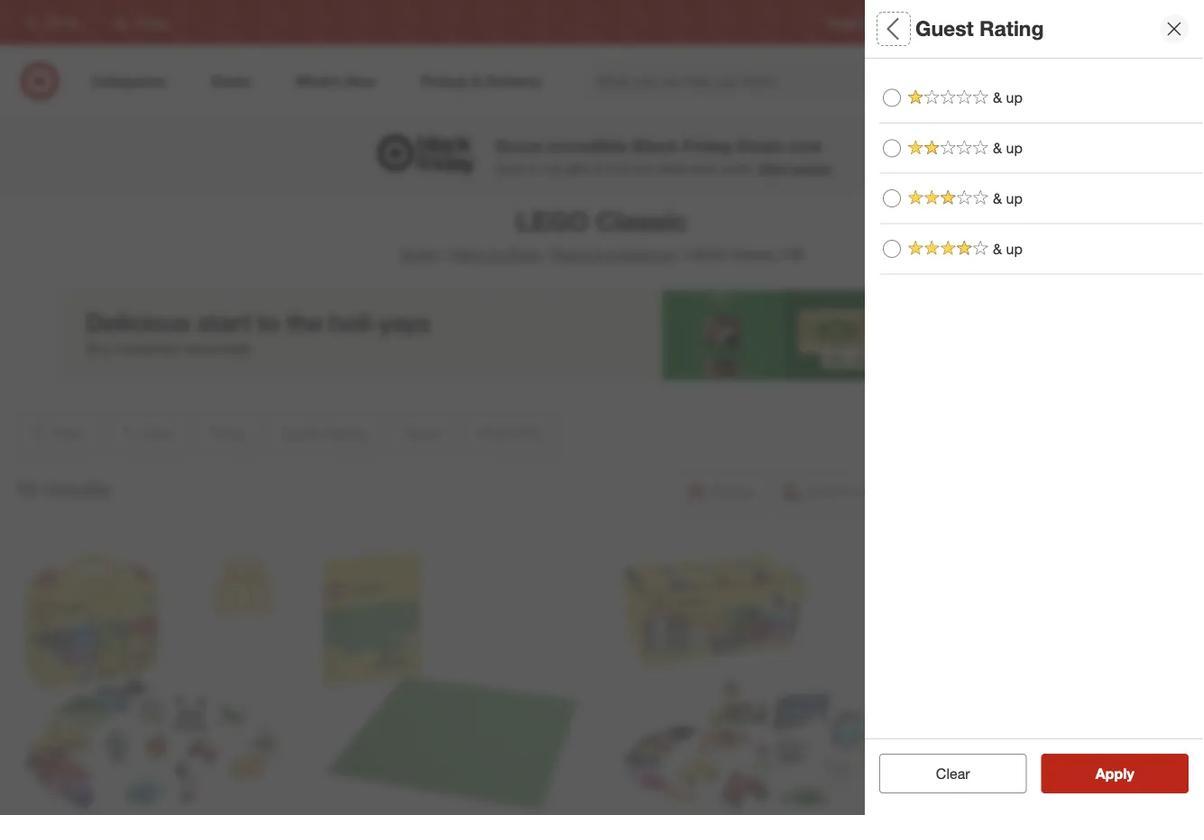 Task type: describe. For each thing, give the bounding box(es) containing it.
up for 1st & up radio from the bottom of the guest rating dialog
[[1007, 190, 1023, 207]]

new
[[631, 160, 654, 176]]

shop
[[506, 246, 540, 264]]

$50;
[[922, 94, 946, 110]]

to
[[489, 246, 502, 264]]

clear button
[[880, 755, 1028, 794]]

advertisement region
[[60, 290, 1144, 381]]

up for & up option
[[1007, 240, 1023, 258]]

1 / from the left
[[442, 246, 447, 264]]

$50
[[949, 94, 969, 110]]

apply
[[1096, 765, 1135, 783]]

top
[[545, 160, 563, 176]]

find
[[1138, 16, 1159, 29]]

experiences
[[595, 246, 675, 264]]

3 & up radio from the top
[[884, 190, 902, 208]]

incredible
[[548, 135, 628, 156]]

all
[[880, 16, 905, 41]]

weekly ad
[[897, 16, 948, 29]]

see results
[[1077, 765, 1154, 783]]

apply button
[[1042, 755, 1190, 794]]

& up for 1st & up radio from the bottom of the guest rating dialog
[[994, 190, 1023, 207]]

deals button
[[880, 185, 1204, 248]]

find stores
[[1138, 16, 1193, 29]]

weekly ad link
[[897, 15, 948, 30]]

saving
[[793, 160, 832, 176]]

redcard
[[977, 16, 1020, 29]]

target link
[[399, 246, 439, 264]]

2 / from the left
[[544, 246, 549, 264]]

results for 18 results
[[43, 477, 110, 502]]

registry link
[[828, 15, 868, 30]]

guest rating inside dialog
[[916, 16, 1045, 41]]

& up for 1st & up radio from the top of the guest rating dialog
[[994, 89, 1023, 106]]

filters
[[911, 16, 967, 41]]

gifts
[[567, 160, 591, 176]]

(18)
[[781, 246, 805, 264]]

now
[[789, 135, 823, 156]]

$100
[[991, 94, 1018, 110]]

all filters dialog
[[866, 0, 1204, 816]]

start
[[759, 160, 789, 176]]

fpo/apo
[[880, 267, 958, 288]]

friday
[[684, 135, 733, 156]]

& up radio
[[884, 240, 902, 258]]

Include out of stock checkbox
[[880, 329, 898, 347]]

find stores link
[[1138, 15, 1193, 30]]

guest rating dialog
[[866, 0, 1204, 816]]

1 & up radio from the top
[[884, 89, 902, 107]]

1 horizontal spatial lego
[[687, 246, 726, 264]]

stores
[[1162, 16, 1193, 29]]

search
[[953, 74, 996, 92]]

save
[[496, 160, 523, 176]]

ways
[[451, 246, 485, 264]]

brand
[[552, 246, 591, 264]]

target
[[399, 246, 439, 264]]

rating inside button
[[933, 140, 986, 161]]

$25
[[880, 94, 900, 110]]

brand experiences link
[[552, 246, 675, 264]]



Task type: locate. For each thing, give the bounding box(es) containing it.
registry
[[828, 16, 868, 29]]

2 & up from the top
[[994, 139, 1023, 157]]

& up for & up option
[[994, 240, 1023, 258]]

0 horizontal spatial deals
[[738, 135, 784, 156]]

clear inside guest rating dialog
[[937, 765, 971, 783]]

clear for clear all
[[928, 765, 962, 783]]

1 vertical spatial results
[[1107, 765, 1154, 783]]

1 vertical spatial guest
[[880, 140, 928, 161]]

lego right experiences on the top
[[687, 246, 726, 264]]

lego classic target / ways to shop / brand experiences / lego classic (18)
[[399, 205, 805, 264]]

1 vertical spatial lego
[[687, 246, 726, 264]]

2 up from the top
[[1007, 139, 1023, 157]]

all
[[966, 765, 980, 783]]

What can we help you find? suggestions appear below search field
[[586, 61, 965, 101]]

& for & up option
[[994, 240, 1003, 258]]

rating up search
[[980, 16, 1045, 41]]

score incredible black friday deals now save on top gifts & find new deals each week. start saving
[[496, 135, 832, 176]]

deals inside score incredible black friday deals now save on top gifts & find new deals each week. start saving
[[738, 135, 784, 156]]

2 horizontal spatial /
[[679, 246, 684, 264]]

2 clear from the left
[[937, 765, 971, 783]]

1 horizontal spatial results
[[1107, 765, 1154, 783]]

& up radio
[[884, 89, 902, 107], [884, 139, 902, 157], [884, 190, 902, 208]]

0 vertical spatial guest
[[916, 16, 974, 41]]

deals
[[738, 135, 784, 156], [880, 204, 926, 224]]

1 horizontal spatial deals
[[880, 204, 926, 224]]

1 vertical spatial guest rating
[[880, 140, 986, 161]]

guest rating inside button
[[880, 140, 986, 161]]

0 vertical spatial deals
[[738, 135, 784, 156]]

0 horizontal spatial results
[[43, 477, 110, 502]]

1 horizontal spatial /
[[544, 246, 549, 264]]

price
[[880, 71, 922, 92]]

1 vertical spatial deals
[[880, 204, 926, 224]]

/ left ways
[[442, 246, 447, 264]]

clear for clear
[[937, 765, 971, 783]]

3 & up from the top
[[994, 190, 1023, 207]]

0 horizontal spatial lego
[[516, 205, 589, 237]]

results
[[43, 477, 110, 502], [1107, 765, 1154, 783]]

& up
[[994, 89, 1023, 106], [994, 139, 1023, 157], [994, 190, 1023, 207], [994, 240, 1023, 258]]

all filters
[[880, 16, 967, 41]]

deals up & up option
[[880, 204, 926, 224]]

guest inside dialog
[[916, 16, 974, 41]]

deals up start
[[738, 135, 784, 156]]

& up radio down $25
[[884, 139, 902, 157]]

3 / from the left
[[679, 246, 684, 264]]

1 up from the top
[[1007, 89, 1023, 106]]

0 vertical spatial rating
[[980, 16, 1045, 41]]

0 vertical spatial lego
[[516, 205, 589, 237]]

1 vertical spatial rating
[[933, 140, 986, 161]]

18 results
[[14, 477, 110, 502]]

/
[[442, 246, 447, 264], [544, 246, 549, 264], [679, 246, 684, 264]]

2 vertical spatial & up radio
[[884, 190, 902, 208]]

4 up from the top
[[1007, 240, 1023, 258]]

guest rating button
[[880, 122, 1204, 185]]

on
[[527, 160, 541, 176]]

fpo/apo button
[[880, 248, 1204, 311]]

1 & up from the top
[[994, 89, 1023, 106]]

each
[[692, 160, 719, 176]]

lego up brand
[[516, 205, 589, 237]]

classic left (18)
[[730, 246, 777, 264]]

see results button
[[1042, 755, 1190, 794]]

rating down $50
[[933, 140, 986, 161]]

& for 1st & up radio from the top of the guest rating dialog
[[994, 89, 1003, 106]]

price $25  –  $50; $50  –  $100
[[880, 71, 1018, 110]]

0 horizontal spatial /
[[442, 246, 447, 264]]

classic
[[596, 205, 687, 237], [730, 246, 777, 264]]

week.
[[723, 160, 756, 176]]

lego
[[516, 205, 589, 237], [687, 246, 726, 264]]

find
[[606, 160, 627, 176]]

results for see results
[[1107, 765, 1154, 783]]

deals
[[658, 160, 688, 176]]

guest rating up search
[[916, 16, 1045, 41]]

clear inside all filters dialog
[[928, 765, 962, 783]]

clear all
[[928, 765, 980, 783]]

0 vertical spatial classic
[[596, 205, 687, 237]]

& up radio up & up option
[[884, 190, 902, 208]]

classic up experiences on the top
[[596, 205, 687, 237]]

& for 2nd & up radio from the top of the guest rating dialog
[[994, 139, 1003, 157]]

& up for 2nd & up radio from the top of the guest rating dialog
[[994, 139, 1023, 157]]

0 vertical spatial results
[[43, 477, 110, 502]]

2 & up radio from the top
[[884, 139, 902, 157]]

3 up from the top
[[1007, 190, 1023, 207]]

results right the see
[[1107, 765, 1154, 783]]

guest inside button
[[880, 140, 928, 161]]

weekly
[[897, 16, 931, 29]]

/ right shop
[[544, 246, 549, 264]]

search button
[[953, 61, 996, 105]]

& up radio left $50;
[[884, 89, 902, 107]]

ad
[[934, 16, 948, 29]]

ways to shop link
[[451, 246, 540, 264]]

0 vertical spatial guest rating
[[916, 16, 1045, 41]]

score
[[496, 135, 543, 156]]

1 vertical spatial classic
[[730, 246, 777, 264]]

guest
[[916, 16, 974, 41], [880, 140, 928, 161]]

4 & up from the top
[[994, 240, 1023, 258]]

rating
[[980, 16, 1045, 41], [933, 140, 986, 161]]

rating inside dialog
[[980, 16, 1045, 41]]

1 clear from the left
[[928, 765, 962, 783]]

0 horizontal spatial classic
[[596, 205, 687, 237]]

up for 1st & up radio from the top of the guest rating dialog
[[1007, 89, 1023, 106]]

guest rating down $50;
[[880, 140, 986, 161]]

18
[[14, 477, 38, 502]]

1 horizontal spatial classic
[[730, 246, 777, 264]]

&
[[994, 89, 1003, 106], [994, 139, 1003, 157], [595, 160, 603, 176], [994, 190, 1003, 207], [994, 240, 1003, 258]]

deals inside button
[[880, 204, 926, 224]]

results right 18
[[43, 477, 110, 502]]

& inside score incredible black friday deals now save on top gifts & find new deals each week. start saving
[[595, 160, 603, 176]]

up
[[1007, 89, 1023, 106], [1007, 139, 1023, 157], [1007, 190, 1023, 207], [1007, 240, 1023, 258]]

& for 1st & up radio from the bottom of the guest rating dialog
[[994, 190, 1003, 207]]

clear
[[928, 765, 962, 783], [937, 765, 971, 783]]

guest rating
[[916, 16, 1045, 41], [880, 140, 986, 161]]

redcard link
[[977, 15, 1020, 30]]

/ right experiences on the top
[[679, 246, 684, 264]]

see
[[1077, 765, 1103, 783]]

black
[[633, 135, 679, 156]]

0 vertical spatial & up radio
[[884, 89, 902, 107]]

results inside button
[[1107, 765, 1154, 783]]

up for 2nd & up radio from the top of the guest rating dialog
[[1007, 139, 1023, 157]]

1 vertical spatial & up radio
[[884, 139, 902, 157]]

clear all button
[[880, 755, 1028, 794]]



Task type: vqa. For each thing, say whether or not it's contained in the screenshot.
leftmost Deals
yes



